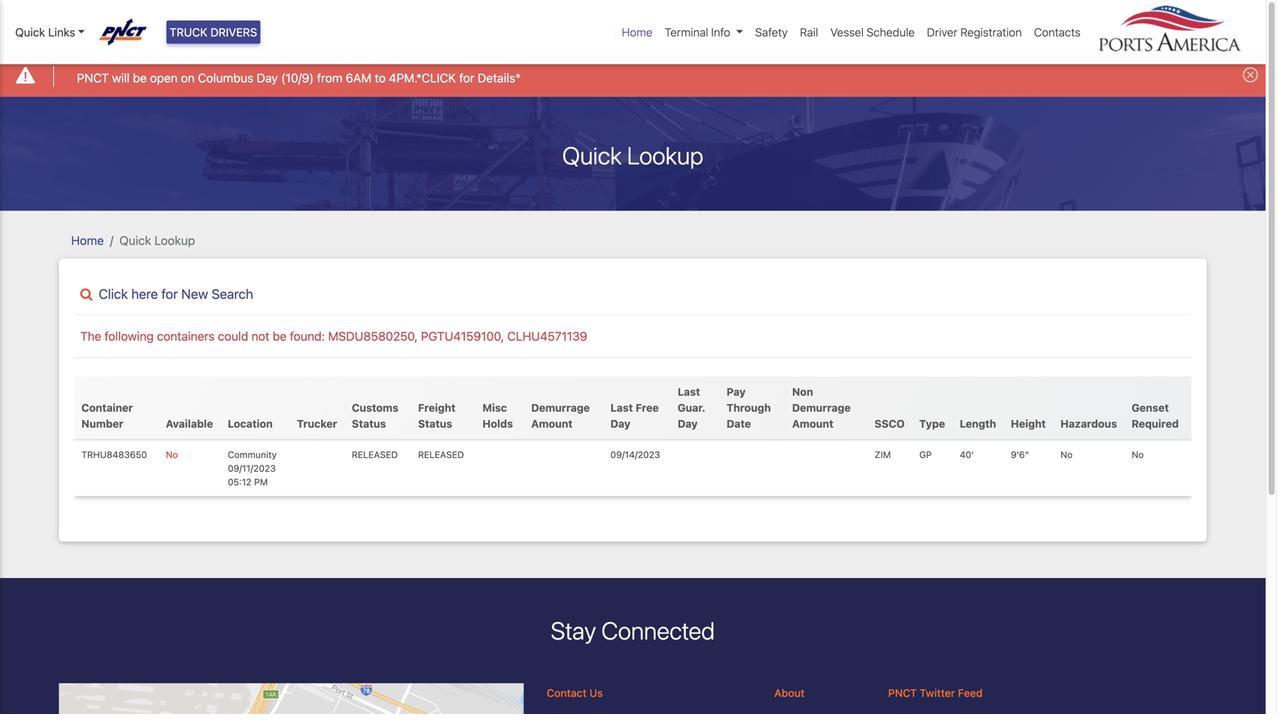 Task type: vqa. For each thing, say whether or not it's contained in the screenshot.
Day in alert
yes



Task type: locate. For each thing, give the bounding box(es) containing it.
status
[[352, 418, 386, 430], [418, 418, 452, 430]]

day
[[257, 71, 278, 85], [610, 418, 630, 430], [678, 418, 698, 430]]

contact us
[[547, 687, 603, 700]]

status inside customs status
[[352, 418, 386, 430]]

2 status from the left
[[418, 418, 452, 430]]

last for last guar. day
[[678, 386, 700, 398]]

no down available
[[166, 450, 178, 460]]

demurrage right misc holds
[[531, 402, 590, 414]]

1 vertical spatial pnct
[[888, 687, 917, 700]]

last up guar.
[[678, 386, 700, 398]]

6am
[[346, 71, 372, 85]]

truck drivers
[[170, 25, 257, 39]]

for inside click here for new search link
[[161, 286, 178, 302]]

0 horizontal spatial last
[[610, 402, 633, 414]]

pgtu4159100,
[[421, 329, 504, 344]]

0 vertical spatial be
[[133, 71, 147, 85]]

status inside the freight status
[[418, 418, 452, 430]]

0 horizontal spatial demurrage
[[531, 402, 590, 414]]

released
[[352, 450, 398, 460], [418, 450, 464, 460]]

released down customs status
[[352, 450, 398, 460]]

contacts link
[[1028, 17, 1087, 47]]

1 vertical spatial last
[[610, 402, 633, 414]]

pnct inside pnct will be open on columbus day (10/9) from 6am to 4pm.*click for details* 'link'
[[77, 71, 109, 85]]

1 horizontal spatial day
[[610, 418, 630, 430]]

home link up pnct will be open on columbus day (10/9) from 6am to 4pm.*click for details* alert
[[616, 17, 659, 47]]

pnct twitter feed
[[888, 687, 983, 700]]

1 horizontal spatial amount
[[792, 418, 833, 430]]

1 vertical spatial be
[[273, 329, 287, 344]]

day inside 'last guar. day'
[[678, 418, 698, 430]]

here
[[131, 286, 158, 302]]

day for last free day
[[610, 418, 630, 430]]

1 horizontal spatial released
[[418, 450, 464, 460]]

about
[[774, 687, 805, 700]]

feed
[[958, 687, 983, 700]]

from
[[317, 71, 343, 85]]

0 vertical spatial quick lookup
[[562, 141, 703, 170]]

pnct for pnct will be open on columbus day (10/9) from 6am to 4pm.*click for details*
[[77, 71, 109, 85]]

drivers
[[210, 25, 257, 39]]

freight status
[[418, 402, 456, 430]]

status down freight
[[418, 418, 452, 430]]

required
[[1132, 418, 1179, 430]]

1 horizontal spatial for
[[459, 71, 474, 85]]

non
[[792, 386, 813, 398]]

0 horizontal spatial lookup
[[154, 233, 195, 248]]

new
[[181, 286, 208, 302]]

1 horizontal spatial lookup
[[627, 141, 703, 170]]

2 horizontal spatial day
[[678, 418, 698, 430]]

0 horizontal spatial be
[[133, 71, 147, 85]]

0 vertical spatial pnct
[[77, 71, 109, 85]]

0 horizontal spatial quick lookup
[[119, 233, 195, 248]]

last inside 'last guar. day'
[[678, 386, 700, 398]]

msdu8580250,
[[328, 329, 418, 344]]

1 vertical spatial home
[[71, 233, 104, 248]]

pnct left will
[[77, 71, 109, 85]]

1 vertical spatial for
[[161, 286, 178, 302]]

0 horizontal spatial for
[[161, 286, 178, 302]]

terminal info
[[665, 25, 730, 39]]

1 vertical spatial quick lookup
[[119, 233, 195, 248]]

pnct for pnct twitter feed
[[888, 687, 917, 700]]

last left free
[[610, 402, 633, 414]]

be right will
[[133, 71, 147, 85]]

0 horizontal spatial day
[[257, 71, 278, 85]]

open
[[150, 71, 178, 85]]

0 horizontal spatial home link
[[71, 233, 104, 248]]

pay
[[727, 386, 746, 398]]

home link
[[616, 17, 659, 47], [71, 233, 104, 248]]

lookup
[[627, 141, 703, 170], [154, 233, 195, 248]]

0 horizontal spatial released
[[352, 450, 398, 460]]

through
[[727, 402, 771, 414]]

contact
[[547, 687, 587, 700]]

1 horizontal spatial status
[[418, 418, 452, 430]]

05:12
[[228, 477, 252, 488]]

search image
[[80, 288, 93, 301]]

0 vertical spatial last
[[678, 386, 700, 398]]

quick links
[[15, 25, 75, 39]]

amount
[[531, 418, 573, 430], [792, 418, 833, 430]]

4pm.*click
[[389, 71, 456, 85]]

home
[[622, 25, 652, 39], [71, 233, 104, 248]]

2 horizontal spatial no
[[1132, 450, 1144, 460]]

pnct will be open on columbus day (10/9) from 6am to 4pm.*click for details* alert
[[0, 56, 1266, 97]]

guar.
[[678, 402, 705, 414]]

last
[[678, 386, 700, 398], [610, 402, 633, 414]]

not
[[251, 329, 269, 344]]

0 horizontal spatial quick
[[15, 25, 45, 39]]

demurrage
[[531, 402, 590, 414], [792, 402, 851, 414]]

home link up search image
[[71, 233, 104, 248]]

vessel
[[830, 25, 864, 39]]

no down the "required"
[[1132, 450, 1144, 460]]

be
[[133, 71, 147, 85], [273, 329, 287, 344]]

terminal
[[665, 25, 708, 39]]

0 horizontal spatial home
[[71, 233, 104, 248]]

will
[[112, 71, 130, 85]]

be right not
[[273, 329, 287, 344]]

free
[[636, 402, 659, 414]]

status down customs
[[352, 418, 386, 430]]

2 vertical spatial quick
[[119, 233, 151, 248]]

be inside 'link'
[[133, 71, 147, 85]]

demurrage down the non
[[792, 402, 851, 414]]

0 horizontal spatial amount
[[531, 418, 573, 430]]

no down hazardous
[[1060, 450, 1073, 460]]

stay connected
[[551, 617, 715, 645]]

zim
[[875, 450, 891, 460]]

no
[[166, 450, 178, 460], [1060, 450, 1073, 460], [1132, 450, 1144, 460]]

released down the freight status
[[418, 450, 464, 460]]

registration
[[960, 25, 1022, 39]]

2 amount from the left
[[792, 418, 833, 430]]

1 vertical spatial lookup
[[154, 233, 195, 248]]

last inside last free day
[[610, 402, 633, 414]]

status for freight status
[[418, 418, 452, 430]]

twitter
[[920, 687, 955, 700]]

1 demurrage from the left
[[531, 402, 590, 414]]

day left the (10/9)
[[257, 71, 278, 85]]

pnct left twitter
[[888, 687, 917, 700]]

0 horizontal spatial no
[[166, 450, 178, 460]]

pnct
[[77, 71, 109, 85], [888, 687, 917, 700]]

amount inside 'demurrage amount'
[[531, 418, 573, 430]]

last free day
[[610, 402, 659, 430]]

trucker
[[297, 418, 337, 430]]

0 vertical spatial home link
[[616, 17, 659, 47]]

1 vertical spatial home link
[[71, 233, 104, 248]]

height
[[1011, 418, 1046, 430]]

holds
[[482, 418, 513, 430]]

vessel schedule link
[[824, 17, 921, 47]]

customs status
[[352, 402, 398, 430]]

0 vertical spatial home
[[622, 25, 652, 39]]

for left details*
[[459, 71, 474, 85]]

day up 09/14/2023
[[610, 418, 630, 430]]

day down guar.
[[678, 418, 698, 430]]

rail
[[800, 25, 818, 39]]

genset required
[[1132, 402, 1179, 430]]

1 horizontal spatial pnct
[[888, 687, 917, 700]]

2 released from the left
[[418, 450, 464, 460]]

amount down the non
[[792, 418, 833, 430]]

1 horizontal spatial last
[[678, 386, 700, 398]]

1 horizontal spatial no
[[1060, 450, 1073, 460]]

container number
[[81, 402, 133, 430]]

home up pnct will be open on columbus day (10/9) from 6am to 4pm.*click for details* alert
[[622, 25, 652, 39]]

us
[[589, 687, 603, 700]]

2 no from the left
[[1060, 450, 1073, 460]]

for right here
[[161, 286, 178, 302]]

1 status from the left
[[352, 418, 386, 430]]

9'6"
[[1011, 450, 1029, 460]]

quick
[[15, 25, 45, 39], [562, 141, 622, 170], [119, 233, 151, 248]]

0 vertical spatial for
[[459, 71, 474, 85]]

amount right holds
[[531, 418, 573, 430]]

0 horizontal spatial pnct
[[77, 71, 109, 85]]

home up search image
[[71, 233, 104, 248]]

0 horizontal spatial status
[[352, 418, 386, 430]]

schedule
[[867, 25, 915, 39]]

day inside last free day
[[610, 418, 630, 430]]

1 amount from the left
[[531, 418, 573, 430]]

1 vertical spatial quick
[[562, 141, 622, 170]]

1 horizontal spatial demurrage
[[792, 402, 851, 414]]



Task type: describe. For each thing, give the bounding box(es) containing it.
(10/9)
[[281, 71, 314, 85]]

the following containers could not be found: msdu8580250, pgtu4159100, clhu4571139
[[80, 329, 587, 344]]

status for customs status
[[352, 418, 386, 430]]

amount inside non demurrage amount
[[792, 418, 833, 430]]

last guar. day
[[678, 386, 705, 430]]

search
[[212, 286, 253, 302]]

quick links link
[[15, 24, 85, 41]]

non demurrage amount
[[792, 386, 851, 430]]

misc
[[482, 402, 507, 414]]

safety
[[755, 25, 788, 39]]

the
[[80, 329, 101, 344]]

links
[[48, 25, 75, 39]]

for inside pnct will be open on columbus day (10/9) from 6am to 4pm.*click for details* 'link'
[[459, 71, 474, 85]]

1 horizontal spatial home link
[[616, 17, 659, 47]]

date
[[727, 418, 751, 430]]

1 horizontal spatial home
[[622, 25, 652, 39]]

number
[[81, 418, 123, 430]]

length
[[960, 418, 996, 430]]

09/11/2023
[[228, 463, 276, 474]]

click
[[99, 286, 128, 302]]

gp
[[919, 450, 932, 460]]

container
[[81, 402, 133, 414]]

close image
[[1243, 67, 1258, 82]]

connected
[[601, 617, 715, 645]]

1 no from the left
[[166, 450, 178, 460]]

click here for new search link
[[74, 286, 1192, 302]]

1 released from the left
[[352, 450, 398, 460]]

0 vertical spatial lookup
[[627, 141, 703, 170]]

40'
[[960, 450, 974, 460]]

contacts
[[1034, 25, 1081, 39]]

columbus
[[198, 71, 254, 85]]

driver registration link
[[921, 17, 1028, 47]]

following
[[104, 329, 154, 344]]

location
[[228, 418, 273, 430]]

info
[[711, 25, 730, 39]]

day for last guar. day
[[678, 418, 698, 430]]

pnct will be open on columbus day (10/9) from 6am to 4pm.*click for details* link
[[77, 69, 521, 87]]

community
[[228, 450, 277, 460]]

misc holds
[[482, 402, 513, 430]]

could
[[218, 329, 248, 344]]

to
[[375, 71, 386, 85]]

pm
[[254, 477, 268, 488]]

hazardous
[[1060, 418, 1117, 430]]

1 horizontal spatial quick
[[119, 233, 151, 248]]

available
[[166, 418, 213, 430]]

freight
[[418, 402, 456, 414]]

vessel schedule
[[830, 25, 915, 39]]

3 no from the left
[[1132, 450, 1144, 460]]

last for last free day
[[610, 402, 633, 414]]

driver
[[927, 25, 958, 39]]

community 09/11/2023 05:12 pm
[[228, 450, 277, 488]]

genset
[[1132, 402, 1169, 414]]

ssco
[[875, 418, 905, 430]]

clhu4571139
[[507, 329, 587, 344]]

details*
[[478, 71, 521, 85]]

truck drivers link
[[166, 20, 260, 44]]

trhu8483650
[[81, 450, 147, 460]]

terminal info link
[[659, 17, 749, 47]]

pnct will be open on columbus day (10/9) from 6am to 4pm.*click for details*
[[77, 71, 521, 85]]

1 horizontal spatial quick lookup
[[562, 141, 703, 170]]

type
[[919, 418, 945, 430]]

2 horizontal spatial quick
[[562, 141, 622, 170]]

containers
[[157, 329, 215, 344]]

1 horizontal spatial be
[[273, 329, 287, 344]]

demurrage amount
[[531, 402, 590, 430]]

click here for new search
[[99, 286, 253, 302]]

2 demurrage from the left
[[792, 402, 851, 414]]

driver registration
[[927, 25, 1022, 39]]

truck
[[170, 25, 207, 39]]

safety link
[[749, 17, 794, 47]]

found:
[[290, 329, 325, 344]]

0 vertical spatial quick
[[15, 25, 45, 39]]

09/14/2023
[[610, 450, 660, 460]]

pay through date
[[727, 386, 771, 430]]

on
[[181, 71, 195, 85]]

day inside 'link'
[[257, 71, 278, 85]]

stay
[[551, 617, 596, 645]]



